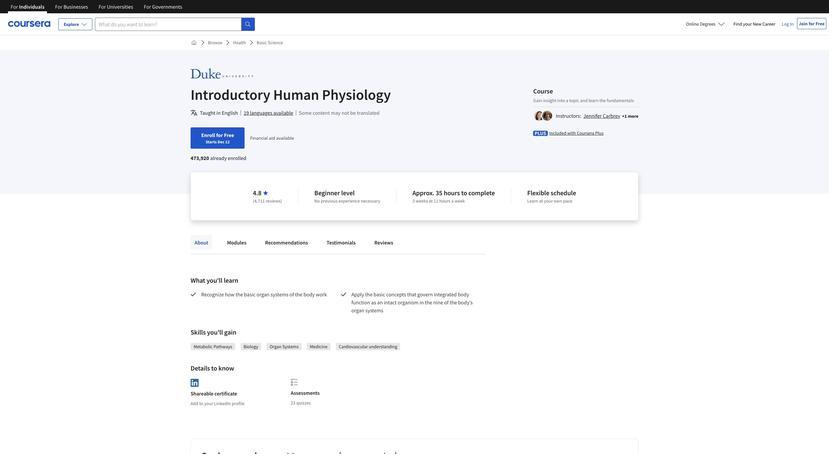 Task type: vqa. For each thing, say whether or not it's contained in the screenshot.
Shareable
yes



Task type: locate. For each thing, give the bounding box(es) containing it.
at right learn
[[539, 198, 543, 204]]

your left own
[[544, 198, 553, 204]]

0 vertical spatial organ
[[257, 292, 270, 298]]

free up 12
[[224, 132, 234, 139]]

0 horizontal spatial your
[[204, 401, 213, 407]]

the
[[599, 97, 606, 103], [236, 292, 243, 298], [295, 292, 302, 298], [365, 292, 373, 298], [425, 300, 432, 306], [450, 300, 457, 306]]

(4,711 reviews)
[[253, 198, 282, 204]]

organ
[[257, 292, 270, 298], [351, 308, 364, 314]]

4 for from the left
[[144, 3, 151, 10]]

for individuals
[[11, 3, 44, 10]]

cardiovascular understanding
[[339, 344, 397, 350]]

some content may not be translated
[[299, 110, 380, 116]]

how
[[225, 292, 235, 298]]

pace
[[563, 198, 572, 204]]

free right join
[[816, 21, 825, 27]]

available right 'aid'
[[276, 135, 294, 141]]

for right join
[[809, 21, 815, 27]]

physiology
[[322, 86, 391, 104]]

body up body's
[[458, 292, 469, 298]]

some
[[299, 110, 312, 116]]

2 basic from the left
[[374, 292, 385, 298]]

1 at from the left
[[429, 198, 433, 204]]

hours
[[444, 189, 460, 197], [439, 198, 450, 204]]

to up the week
[[461, 189, 467, 197]]

gain
[[533, 97, 542, 103]]

you'll up metabolic pathways
[[207, 329, 223, 337]]

at inside flexible schedule learn at your own pace
[[539, 198, 543, 204]]

1 vertical spatial to
[[211, 365, 217, 373]]

0 horizontal spatial at
[[429, 198, 433, 204]]

enrolled
[[228, 155, 246, 162]]

join
[[799, 21, 808, 27]]

0 horizontal spatial basic
[[244, 292, 256, 298]]

metabolic pathways link
[[194, 344, 232, 351]]

2 vertical spatial your
[[204, 401, 213, 407]]

1 horizontal spatial organ
[[351, 308, 364, 314]]

skills
[[191, 329, 206, 337]]

1 vertical spatial for
[[216, 132, 223, 139]]

shareable certificate
[[191, 391, 237, 397]]

no
[[314, 198, 320, 204]]

experience
[[339, 198, 360, 204]]

and
[[580, 97, 588, 103]]

work
[[316, 292, 327, 298]]

health link
[[230, 37, 249, 49]]

metabolic
[[194, 344, 213, 350]]

own
[[554, 198, 562, 204]]

1 horizontal spatial of
[[444, 300, 449, 306]]

3
[[412, 198, 415, 204]]

0 horizontal spatial of
[[290, 292, 294, 298]]

details to know
[[191, 365, 234, 373]]

1 horizontal spatial your
[[544, 198, 553, 204]]

1 horizontal spatial a
[[566, 97, 568, 103]]

taught
[[200, 110, 215, 116]]

science
[[268, 40, 283, 46]]

for left governments
[[144, 3, 151, 10]]

financial aid available button
[[250, 135, 294, 141]]

pathways
[[214, 344, 232, 350]]

0 vertical spatial for
[[809, 21, 815, 27]]

you'll up recognize
[[207, 277, 222, 285]]

at left 11
[[429, 198, 433, 204]]

previous
[[321, 198, 338, 204]]

1 horizontal spatial at
[[539, 198, 543, 204]]

you'll for skills
[[207, 329, 223, 337]]

recognize
[[201, 292, 224, 298]]

0 vertical spatial systems
[[271, 292, 288, 298]]

0 horizontal spatial systems
[[271, 292, 288, 298]]

for for governments
[[144, 3, 151, 10]]

1 vertical spatial your
[[544, 198, 553, 204]]

available down "introductory human physiology"
[[273, 110, 293, 116]]

in right taught
[[216, 110, 221, 116]]

explore
[[64, 21, 79, 27]]

1 vertical spatial organ
[[351, 308, 364, 314]]

None search field
[[95, 17, 255, 31]]

not
[[342, 110, 349, 116]]

of
[[290, 292, 294, 298], [444, 300, 449, 306]]

free inside 'join for free' link
[[816, 21, 825, 27]]

19 languages available button
[[244, 109, 293, 117]]

2 horizontal spatial to
[[461, 189, 467, 197]]

1 horizontal spatial learn
[[589, 97, 599, 103]]

23 quizzes
[[291, 401, 311, 407]]

details
[[191, 365, 210, 373]]

for left universities
[[99, 3, 106, 10]]

biology
[[244, 344, 258, 350]]

universities
[[107, 3, 133, 10]]

to for your
[[199, 401, 203, 407]]

an
[[377, 300, 383, 306]]

introductory human physiology
[[191, 86, 391, 104]]

translated
[[357, 110, 380, 116]]

the right how
[[236, 292, 243, 298]]

2 vertical spatial to
[[199, 401, 203, 407]]

1 vertical spatial in
[[420, 300, 424, 306]]

function
[[351, 300, 370, 306]]

content
[[313, 110, 330, 116]]

recommendations link
[[261, 236, 312, 250]]

recommendations
[[265, 240, 308, 246]]

govern
[[417, 292, 433, 298]]

0 horizontal spatial a
[[451, 198, 454, 204]]

certificate
[[214, 391, 237, 397]]

instructors: jennifer carbrey +1 more
[[556, 112, 638, 119]]

add
[[191, 401, 198, 407]]

you'll
[[207, 277, 222, 285], [207, 329, 223, 337]]

log in link
[[779, 20, 797, 28]]

gain
[[224, 329, 236, 337]]

shareable
[[191, 391, 213, 397]]

1 vertical spatial free
[[224, 132, 234, 139]]

3 for from the left
[[99, 3, 106, 10]]

jennifer
[[583, 112, 602, 119]]

19
[[244, 110, 249, 116]]

be
[[350, 110, 356, 116]]

35
[[436, 189, 442, 197]]

0 horizontal spatial organ
[[257, 292, 270, 298]]

0 vertical spatial you'll
[[207, 277, 222, 285]]

organism
[[398, 300, 419, 306]]

testimonials link
[[323, 236, 360, 250]]

flexible
[[527, 189, 549, 197]]

0 vertical spatial free
[[816, 21, 825, 27]]

2 for from the left
[[55, 3, 62, 10]]

0 horizontal spatial for
[[216, 132, 223, 139]]

1 horizontal spatial systems
[[365, 308, 383, 314]]

1 vertical spatial a
[[451, 198, 454, 204]]

free inside the enroll for free starts dec 12
[[224, 132, 234, 139]]

in
[[790, 21, 794, 27]]

0 horizontal spatial in
[[216, 110, 221, 116]]

apply the basic concepts that govern integrated body function as an intact organism in the nine of the body's organ systems
[[351, 292, 474, 314]]

+1
[[622, 113, 627, 119]]

1 vertical spatial systems
[[365, 308, 383, 314]]

the inside course gain insight into a topic and learn the fundamentals
[[599, 97, 606, 103]]

1 basic from the left
[[244, 292, 256, 298]]

for left businesses
[[55, 3, 62, 10]]

may
[[331, 110, 341, 116]]

0 vertical spatial hours
[[444, 189, 460, 197]]

join for free
[[799, 21, 825, 27]]

a left the week
[[451, 198, 454, 204]]

basic right how
[[244, 292, 256, 298]]

your down shareable certificate
[[204, 401, 213, 407]]

hours up the week
[[444, 189, 460, 197]]

to left "know"
[[211, 365, 217, 373]]

0 horizontal spatial to
[[199, 401, 203, 407]]

organ inside apply the basic concepts that govern integrated body function as an intact organism in the nine of the body's organ systems
[[351, 308, 364, 314]]

1 horizontal spatial basic
[[374, 292, 385, 298]]

learn up how
[[224, 277, 238, 285]]

1 horizontal spatial for
[[809, 21, 815, 27]]

a right into
[[566, 97, 568, 103]]

for for universities
[[99, 3, 106, 10]]

0 horizontal spatial free
[[224, 132, 234, 139]]

approx. 35 hours to complete 3 weeks at 11 hours a week
[[412, 189, 495, 204]]

of left work
[[290, 292, 294, 298]]

dec
[[218, 139, 224, 145]]

your right find
[[743, 21, 752, 27]]

hours right 11
[[439, 198, 450, 204]]

browse
[[208, 40, 222, 46]]

for for individuals
[[11, 3, 18, 10]]

languages
[[250, 110, 272, 116]]

available inside 19 languages available button
[[273, 110, 293, 116]]

the up jennifer carbrey link
[[599, 97, 606, 103]]

for for enroll
[[216, 132, 223, 139]]

to for know
[[211, 365, 217, 373]]

1 vertical spatial of
[[444, 300, 449, 306]]

your inside flexible schedule learn at your own pace
[[544, 198, 553, 204]]

understanding
[[369, 344, 397, 350]]

0 vertical spatial to
[[461, 189, 467, 197]]

of down integrated
[[444, 300, 449, 306]]

body left work
[[303, 292, 315, 298]]

learn right the and
[[589, 97, 599, 103]]

1 horizontal spatial in
[[420, 300, 424, 306]]

1 vertical spatial learn
[[224, 277, 238, 285]]

0 vertical spatial a
[[566, 97, 568, 103]]

to right add
[[199, 401, 203, 407]]

apply
[[351, 292, 364, 298]]

plus
[[595, 130, 604, 136]]

for up dec
[[216, 132, 223, 139]]

log
[[782, 21, 789, 27]]

2 horizontal spatial your
[[743, 21, 752, 27]]

for inside the enroll for free starts dec 12
[[216, 132, 223, 139]]

available for 19 languages available
[[273, 110, 293, 116]]

in down govern
[[420, 300, 424, 306]]

basic up an
[[374, 292, 385, 298]]

at
[[429, 198, 433, 204], [539, 198, 543, 204]]

for left individuals
[[11, 3, 18, 10]]

1 horizontal spatial to
[[211, 365, 217, 373]]

1 vertical spatial available
[[276, 135, 294, 141]]

you'll for what
[[207, 277, 222, 285]]

1 vertical spatial you'll
[[207, 329, 223, 337]]

0 vertical spatial available
[[273, 110, 293, 116]]

what
[[191, 277, 205, 285]]

1 for from the left
[[11, 3, 18, 10]]

beginner level no previous experience necessary
[[314, 189, 380, 204]]

What do you want to learn? text field
[[95, 17, 242, 31]]

0 vertical spatial of
[[290, 292, 294, 298]]

2 at from the left
[[539, 198, 543, 204]]

1 horizontal spatial body
[[458, 292, 469, 298]]

free for enroll
[[224, 132, 234, 139]]

2 body from the left
[[458, 292, 469, 298]]

modules
[[227, 240, 246, 246]]

0 horizontal spatial body
[[303, 292, 315, 298]]

0 vertical spatial learn
[[589, 97, 599, 103]]

your
[[743, 21, 752, 27], [544, 198, 553, 204], [204, 401, 213, 407]]

about link
[[191, 236, 212, 250]]

1 horizontal spatial free
[[816, 21, 825, 27]]

duke university image
[[191, 66, 253, 81]]

coursera plus image
[[533, 131, 548, 136]]

starts
[[206, 139, 217, 145]]



Task type: describe. For each thing, give the bounding box(es) containing it.
degrees
[[700, 21, 716, 27]]

23
[[291, 401, 295, 407]]

1 vertical spatial hours
[[439, 198, 450, 204]]

of inside apply the basic concepts that govern integrated body function as an intact organism in the nine of the body's organ systems
[[444, 300, 449, 306]]

+1 more button
[[622, 113, 638, 119]]

1 body from the left
[[303, 292, 315, 298]]

human
[[273, 86, 319, 104]]

free for join
[[816, 21, 825, 27]]

systems inside apply the basic concepts that govern integrated body function as an intact organism in the nine of the body's organ systems
[[365, 308, 383, 314]]

the left work
[[295, 292, 302, 298]]

intact
[[384, 300, 397, 306]]

find your new career link
[[730, 20, 779, 28]]

linkedin
[[214, 401, 231, 407]]

body's
[[458, 300, 473, 306]]

log in
[[782, 21, 794, 27]]

businesses
[[63, 3, 88, 10]]

learn inside course gain insight into a topic and learn the fundamentals
[[589, 97, 599, 103]]

flexible schedule learn at your own pace
[[527, 189, 576, 204]]

12
[[225, 139, 230, 145]]

473,920 already enrolled
[[191, 155, 246, 162]]

approx.
[[412, 189, 434, 197]]

included with coursera plus
[[549, 130, 604, 136]]

in inside apply the basic concepts that govern integrated body function as an intact organism in the nine of the body's organ systems
[[420, 300, 424, 306]]

quizzes
[[296, 401, 311, 407]]

a inside approx. 35 hours to complete 3 weeks at 11 hours a week
[[451, 198, 454, 204]]

add to your linkedin profile
[[191, 401, 245, 407]]

banner navigation
[[5, 0, 187, 13]]

health
[[233, 40, 246, 46]]

included with coursera plus link
[[549, 130, 604, 136]]

online
[[686, 21, 699, 27]]

4.8
[[253, 189, 262, 197]]

browse link
[[205, 37, 225, 49]]

course
[[533, 87, 553, 95]]

0 vertical spatial your
[[743, 21, 752, 27]]

topic
[[569, 97, 579, 103]]

skills you'll gain
[[191, 329, 236, 337]]

taught in english
[[200, 110, 238, 116]]

to inside approx. 35 hours to complete 3 weeks at 11 hours a week
[[461, 189, 467, 197]]

coursera image
[[8, 19, 50, 29]]

governments
[[152, 3, 182, 10]]

emma jakoi image
[[542, 111, 552, 121]]

integrated
[[434, 292, 457, 298]]

as
[[371, 300, 376, 306]]

metabolic pathways
[[194, 344, 232, 350]]

week
[[455, 198, 465, 204]]

medicine
[[310, 344, 328, 350]]

weeks
[[416, 198, 428, 204]]

0 vertical spatial in
[[216, 110, 221, 116]]

enroll for free starts dec 12
[[201, 132, 234, 145]]

testimonials
[[327, 240, 356, 246]]

473,920
[[191, 155, 209, 162]]

at inside approx. 35 hours to complete 3 weeks at 11 hours a week
[[429, 198, 433, 204]]

coursera
[[577, 130, 594, 136]]

basic inside apply the basic concepts that govern integrated body function as an intact organism in the nine of the body's organ systems
[[374, 292, 385, 298]]

english
[[222, 110, 238, 116]]

concepts
[[386, 292, 406, 298]]

explore button
[[58, 18, 92, 30]]

home image
[[191, 40, 197, 45]]

19 languages available
[[244, 110, 293, 116]]

for universities
[[99, 3, 133, 10]]

organ systems
[[270, 344, 299, 350]]

organ systems link
[[270, 344, 299, 351]]

cardiovascular understanding link
[[339, 344, 397, 351]]

body inside apply the basic concepts that govern integrated body function as an intact organism in the nine of the body's organ systems
[[458, 292, 469, 298]]

fundamentals
[[607, 97, 634, 103]]

career
[[762, 21, 775, 27]]

the down govern
[[425, 300, 432, 306]]

about
[[195, 240, 208, 246]]

for for join
[[809, 21, 815, 27]]

the down integrated
[[450, 300, 457, 306]]

reviews link
[[370, 236, 397, 250]]

join for free link
[[797, 18, 826, 29]]

available for financial aid available
[[276, 135, 294, 141]]

jennifer carbrey image
[[534, 111, 544, 121]]

jennifer carbrey link
[[583, 112, 620, 119]]

0 horizontal spatial learn
[[224, 277, 238, 285]]

level
[[341, 189, 355, 197]]

the up as
[[365, 292, 373, 298]]

cardiovascular
[[339, 344, 368, 350]]

beginner
[[314, 189, 340, 197]]

carbrey
[[603, 112, 620, 119]]

for for businesses
[[55, 3, 62, 10]]

aid
[[269, 135, 275, 141]]

for governments
[[144, 3, 182, 10]]

that
[[407, 292, 416, 298]]

assessments
[[291, 390, 320, 397]]

instructors:
[[556, 112, 581, 119]]

for businesses
[[55, 3, 88, 10]]

online degrees button
[[681, 17, 730, 31]]

individuals
[[19, 3, 44, 10]]

course gain insight into a topic and learn the fundamentals
[[533, 87, 634, 103]]

a inside course gain insight into a topic and learn the fundamentals
[[566, 97, 568, 103]]

into
[[557, 97, 565, 103]]



